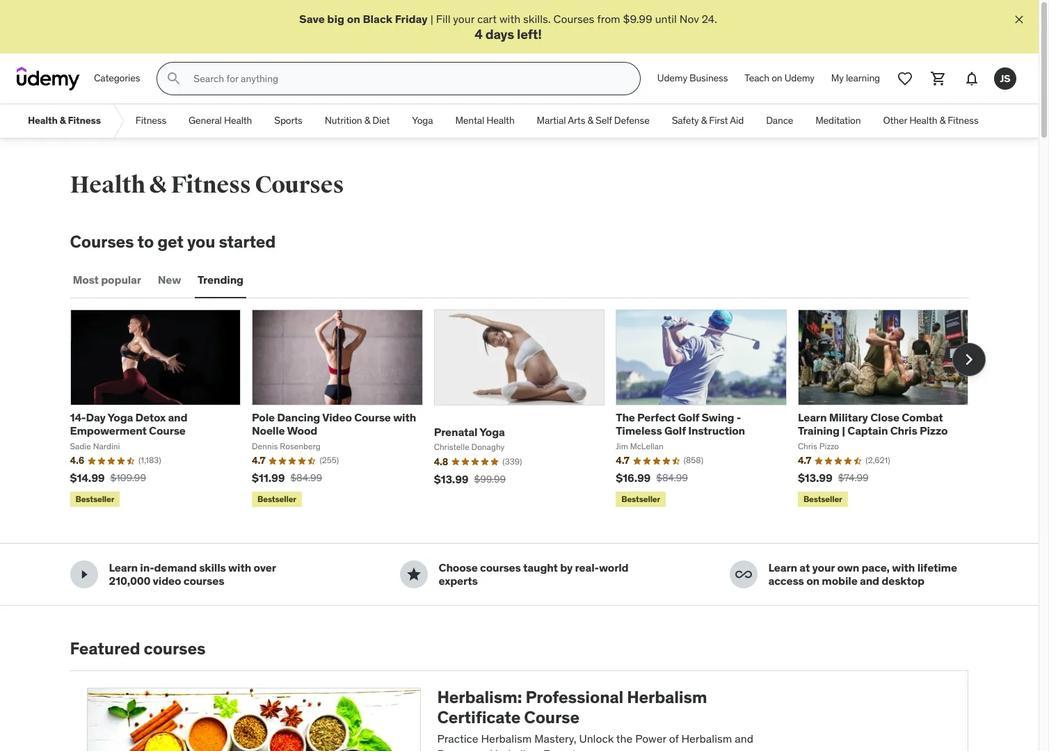 Task type: locate. For each thing, give the bounding box(es) containing it.
safety & first aid
[[672, 114, 744, 127]]

next image
[[958, 349, 980, 371]]

1 vertical spatial courses
[[255, 171, 344, 200]]

and inside learn at your own pace, with lifetime access on mobile and desktop
[[860, 574, 879, 588]]

medium image for learn
[[735, 567, 752, 583]]

certificate
[[347, 707, 430, 729]]

1 horizontal spatial medium image
[[735, 567, 752, 583]]

health for mental health
[[487, 114, 515, 127]]

get
[[157, 231, 184, 253]]

medium image
[[405, 567, 422, 583], [735, 567, 752, 583]]

1 horizontal spatial on
[[772, 72, 782, 84]]

0 horizontal spatial course
[[149, 424, 186, 438]]

0 vertical spatial on
[[347, 12, 360, 26]]

the perfect golf swing - timeless golf instruction
[[616, 411, 745, 438]]

new button
[[155, 264, 184, 297]]

udemy inside teach on udemy link
[[785, 72, 815, 84]]

learn for learn military close combat training | captain chris pizzo
[[798, 411, 827, 425]]

0 vertical spatial courses
[[554, 12, 594, 26]]

captain
[[848, 424, 888, 438]]

course inside the herbalism: professional herbalism certificate course practice herbalism mastery, unlock the power of herbalism and become a herbalism expert
[[434, 707, 489, 729]]

medium image left access
[[735, 567, 752, 583]]

courses up the most popular
[[70, 231, 134, 253]]

training
[[798, 424, 840, 438]]

arrow pointing to subcategory menu links image
[[112, 104, 124, 138]]

black
[[363, 12, 392, 26]]

health right other
[[909, 114, 938, 127]]

yoga right the diet
[[412, 114, 433, 127]]

& left self
[[588, 114, 593, 127]]

practice
[[347, 732, 388, 746]]

featured
[[70, 638, 140, 660]]

Search for anything text field
[[191, 67, 623, 91]]

video
[[322, 411, 352, 425]]

sports
[[274, 114, 302, 127]]

with right pace,
[[892, 561, 915, 575]]

1 udemy from the left
[[657, 72, 687, 84]]

dancing
[[277, 411, 320, 425]]

course right empowerment
[[149, 424, 186, 438]]

your right at
[[812, 561, 835, 575]]

1 horizontal spatial |
[[842, 424, 845, 438]]

0 horizontal spatial and
[[168, 411, 187, 425]]

herbalism up 'of'
[[537, 687, 617, 709]]

& up 'to'
[[149, 171, 167, 200]]

learn for learn in-demand skills with over 210,000 video courses
[[109, 561, 138, 575]]

health for general health
[[224, 114, 252, 127]]

udemy business link
[[649, 62, 736, 95]]

golf right the "timeless"
[[664, 424, 686, 438]]

0 horizontal spatial on
[[347, 12, 360, 26]]

safety
[[672, 114, 699, 127]]

0 vertical spatial and
[[168, 411, 187, 425]]

2 vertical spatial courses
[[70, 231, 134, 253]]

pizzo
[[920, 424, 948, 438]]

courses left the taught
[[480, 561, 521, 575]]

with up days
[[500, 12, 521, 26]]

mental health link
[[444, 104, 526, 138]]

nutrition & diet
[[325, 114, 390, 127]]

chris
[[890, 424, 917, 438]]

herbalism
[[537, 687, 617, 709], [391, 732, 441, 746], [591, 732, 642, 746], [399, 747, 450, 751]]

| for save big on black friday | fill your cart with skills. courses from $9.99 until nov 24. 4 days left!
[[430, 12, 433, 26]]

2 horizontal spatial on
[[807, 574, 820, 588]]

courses left the from
[[554, 12, 594, 26]]

cart
[[477, 12, 497, 26]]

| left fill
[[430, 12, 433, 26]]

new
[[158, 273, 181, 287]]

learn inside learn in-demand skills with over 210,000 video courses
[[109, 561, 138, 575]]

courses inside the save big on black friday | fill your cart with skills. courses from $9.99 until nov 24. 4 days left!
[[554, 12, 594, 26]]

& for safety & first aid
[[701, 114, 707, 127]]

close image
[[1012, 13, 1026, 26]]

your
[[453, 12, 475, 26], [812, 561, 835, 575]]

business
[[690, 72, 728, 84]]

golf
[[678, 411, 699, 425], [664, 424, 686, 438]]

most popular
[[73, 273, 141, 287]]

with inside pole dancing video course with noelle wood
[[393, 411, 416, 425]]

on right 'teach'
[[772, 72, 782, 84]]

2 vertical spatial on
[[807, 574, 820, 588]]

a
[[391, 747, 397, 751]]

learn left military
[[798, 411, 827, 425]]

course right video
[[354, 411, 391, 425]]

1 vertical spatial your
[[812, 561, 835, 575]]

learn for learn at your own pace, with lifetime access on mobile and desktop
[[768, 561, 797, 575]]

with left "over"
[[228, 561, 251, 575]]

0 vertical spatial your
[[453, 12, 475, 26]]

medium image left the experts
[[405, 567, 422, 583]]

udemy left "my"
[[785, 72, 815, 84]]

& for health & fitness courses
[[149, 171, 167, 200]]

| inside the save big on black friday | fill your cart with skills. courses from $9.99 until nov 24. 4 days left!
[[430, 12, 433, 26]]

fitness right the arrow pointing to subcategory menu links "image"
[[136, 114, 166, 127]]

demand
[[154, 561, 197, 575]]

learn left at
[[768, 561, 797, 575]]

0 horizontal spatial yoga
[[108, 411, 133, 425]]

combat
[[902, 411, 943, 425]]

course up mastery,
[[434, 707, 489, 729]]

over
[[254, 561, 276, 575]]

learn left in-
[[109, 561, 138, 575]]

udemy left business
[[657, 72, 687, 84]]

& down the shopping cart with 0 items icon
[[940, 114, 946, 127]]

yoga right day
[[108, 411, 133, 425]]

2 vertical spatial and
[[644, 732, 663, 746]]

yoga
[[412, 114, 433, 127], [108, 411, 133, 425], [479, 425, 505, 439]]

the
[[526, 732, 542, 746]]

courses right video
[[184, 574, 224, 588]]

meditation
[[816, 114, 861, 127]]

& for nutrition & diet
[[364, 114, 370, 127]]

trending
[[198, 273, 244, 287]]

lifetime
[[917, 561, 957, 575]]

herbalism right a
[[399, 747, 450, 751]]

2 medium image from the left
[[735, 567, 752, 583]]

learning
[[846, 72, 880, 84]]

1 horizontal spatial course
[[354, 411, 391, 425]]

fill
[[436, 12, 451, 26]]

teach on udemy link
[[736, 62, 823, 95]]

prenatal yoga
[[434, 425, 505, 439]]

yoga right prenatal
[[479, 425, 505, 439]]

fitness link
[[124, 104, 177, 138]]

1 horizontal spatial udemy
[[785, 72, 815, 84]]

categories button
[[86, 62, 148, 95]]

health & fitness link
[[17, 104, 112, 138]]

pole dancing video course with noelle wood
[[252, 411, 416, 438]]

1 vertical spatial and
[[860, 574, 879, 588]]

udemy inside udemy business link
[[657, 72, 687, 84]]

| left captain
[[842, 424, 845, 438]]

udemy image
[[17, 67, 80, 91]]

learn military close combat training | captain chris pizzo link
[[798, 411, 948, 438]]

210,000
[[109, 574, 150, 588]]

mental health
[[455, 114, 515, 127]]

unlock
[[489, 732, 523, 746]]

in-
[[140, 561, 154, 575]]

& left the diet
[[364, 114, 370, 127]]

left!
[[517, 26, 542, 43]]

martial arts & self defense
[[537, 114, 650, 127]]

choose
[[439, 561, 478, 575]]

power
[[545, 732, 576, 746]]

access
[[768, 574, 804, 588]]

diet
[[372, 114, 390, 127]]

& left first
[[701, 114, 707, 127]]

your right fill
[[453, 12, 475, 26]]

other health & fitness
[[883, 114, 979, 127]]

& down udemy image
[[60, 114, 66, 127]]

2 horizontal spatial courses
[[554, 12, 594, 26]]

0 horizontal spatial |
[[430, 12, 433, 26]]

on right big
[[347, 12, 360, 26]]

until
[[655, 12, 677, 26]]

pole dancing video course with noelle wood link
[[252, 411, 416, 438]]

general health
[[189, 114, 252, 127]]

|
[[430, 12, 433, 26], [842, 424, 845, 438]]

1 vertical spatial |
[[842, 424, 845, 438]]

0 horizontal spatial udemy
[[657, 72, 687, 84]]

learn inside learn at your own pace, with lifetime access on mobile and desktop
[[768, 561, 797, 575]]

0 horizontal spatial courses
[[70, 231, 134, 253]]

herbalism up a
[[391, 732, 441, 746]]

of
[[579, 732, 588, 746]]

learn inside the learn military close combat training | captain chris pizzo
[[798, 411, 827, 425]]

0 vertical spatial |
[[430, 12, 433, 26]]

desktop
[[882, 574, 925, 588]]

0 horizontal spatial your
[[453, 12, 475, 26]]

| inside the learn military close combat training | captain chris pizzo
[[842, 424, 845, 438]]

pole
[[252, 411, 275, 425]]

&
[[60, 114, 66, 127], [364, 114, 370, 127], [588, 114, 593, 127], [701, 114, 707, 127], [940, 114, 946, 127], [149, 171, 167, 200]]

2 udemy from the left
[[785, 72, 815, 84]]

health right mental
[[487, 114, 515, 127]]

fitness left the arrow pointing to subcategory menu links "image"
[[68, 114, 101, 127]]

2 horizontal spatial and
[[860, 574, 879, 588]]

on left mobile
[[807, 574, 820, 588]]

herbalism: professional herbalism certificate course practice herbalism mastery, unlock the power of herbalism and become a herbalism expert
[[347, 687, 663, 751]]

other
[[883, 114, 907, 127]]

with right video
[[393, 411, 416, 425]]

0 horizontal spatial medium image
[[405, 567, 422, 583]]

courses down 'sports' link at the left of the page
[[255, 171, 344, 200]]

courses inside choose courses taught by real-world experts
[[480, 561, 521, 575]]

1 medium image from the left
[[405, 567, 422, 583]]

course inside pole dancing video course with noelle wood
[[354, 411, 391, 425]]

my
[[831, 72, 844, 84]]

health right general on the left top of the page
[[224, 114, 252, 127]]

1 horizontal spatial and
[[644, 732, 663, 746]]

2 horizontal spatial course
[[434, 707, 489, 729]]

courses down video
[[144, 638, 205, 660]]

1 horizontal spatial your
[[812, 561, 835, 575]]

experts
[[439, 574, 478, 588]]



Task type: vqa. For each thing, say whether or not it's contained in the screenshot.
China.
no



Task type: describe. For each thing, give the bounding box(es) containing it.
real-
[[575, 561, 599, 575]]

by
[[560, 561, 573, 575]]

nutrition
[[325, 114, 362, 127]]

& for health & fitness
[[60, 114, 66, 127]]

yoga link
[[401, 104, 444, 138]]

professional
[[435, 687, 533, 709]]

mobile
[[822, 574, 858, 588]]

14-day yoga detox and empowerment course link
[[70, 411, 187, 438]]

military
[[829, 411, 868, 425]]

courses inside learn in-demand skills with over 210,000 video courses
[[184, 574, 224, 588]]

and inside the herbalism: professional herbalism certificate course practice herbalism mastery, unlock the power of herbalism and become a herbalism expert
[[644, 732, 663, 746]]

prenatal yoga link
[[434, 425, 505, 439]]

mastery,
[[444, 732, 486, 746]]

general health link
[[177, 104, 263, 138]]

herbalism:
[[347, 687, 432, 709]]

taught
[[523, 561, 558, 575]]

meditation link
[[804, 104, 872, 138]]

course inside 14-day yoga detox and empowerment course
[[149, 424, 186, 438]]

expert
[[453, 747, 486, 751]]

on inside the save big on black friday | fill your cart with skills. courses from $9.99 until nov 24. 4 days left!
[[347, 12, 360, 26]]

js
[[1000, 72, 1011, 85]]

js link
[[989, 62, 1022, 95]]

medium image for choose
[[405, 567, 422, 583]]

and inside 14-day yoga detox and empowerment course
[[168, 411, 187, 425]]

other health & fitness link
[[872, 104, 990, 138]]

empowerment
[[70, 424, 147, 438]]

instruction
[[688, 424, 745, 438]]

self
[[596, 114, 612, 127]]

featured courses
[[70, 638, 205, 660]]

trending button
[[195, 264, 246, 297]]

golf left the swing
[[678, 411, 699, 425]]

skills.
[[523, 12, 551, 26]]

mental
[[455, 114, 484, 127]]

swing
[[702, 411, 734, 425]]

1 horizontal spatial yoga
[[412, 114, 433, 127]]

teach
[[745, 72, 770, 84]]

most
[[73, 273, 99, 287]]

sports link
[[263, 104, 314, 138]]

popular
[[101, 273, 141, 287]]

courses for choose courses taught by real-world experts
[[480, 561, 521, 575]]

your inside learn at your own pace, with lifetime access on mobile and desktop
[[812, 561, 835, 575]]

detox
[[135, 411, 166, 425]]

-
[[737, 411, 741, 425]]

martial
[[537, 114, 566, 127]]

courses to get you started
[[70, 231, 276, 253]]

on inside learn at your own pace, with lifetime access on mobile and desktop
[[807, 574, 820, 588]]

udemy business
[[657, 72, 728, 84]]

fitness up you
[[171, 171, 251, 200]]

learn at your own pace, with lifetime access on mobile and desktop
[[768, 561, 957, 588]]

health down udemy image
[[28, 114, 58, 127]]

close
[[871, 411, 900, 425]]

noelle
[[252, 424, 285, 438]]

world
[[599, 561, 629, 575]]

you
[[187, 231, 215, 253]]

with inside learn in-demand skills with over 210,000 video courses
[[228, 561, 251, 575]]

from
[[597, 12, 620, 26]]

to
[[137, 231, 154, 253]]

with inside the save big on black friday | fill your cart with skills. courses from $9.99 until nov 24. 4 days left!
[[500, 12, 521, 26]]

courses for featured courses
[[144, 638, 205, 660]]

video
[[153, 574, 181, 588]]

defense
[[614, 114, 650, 127]]

perfect
[[637, 411, 676, 425]]

learn military close combat training | captain chris pizzo
[[798, 411, 948, 438]]

14-day yoga detox and empowerment course
[[70, 411, 187, 438]]

medium image
[[75, 567, 92, 583]]

day
[[86, 411, 106, 425]]

1 horizontal spatial courses
[[255, 171, 344, 200]]

1 vertical spatial on
[[772, 72, 782, 84]]

with inside learn at your own pace, with lifetime access on mobile and desktop
[[892, 561, 915, 575]]

days
[[485, 26, 514, 43]]

health down the arrow pointing to subcategory menu links "image"
[[70, 171, 145, 200]]

14-
[[70, 411, 86, 425]]

your inside the save big on black friday | fill your cart with skills. courses from $9.99 until nov 24. 4 days left!
[[453, 12, 475, 26]]

dance
[[766, 114, 793, 127]]

own
[[837, 561, 859, 575]]

timeless
[[616, 424, 662, 438]]

fitness down notifications image at the top right of page
[[948, 114, 979, 127]]

categories
[[94, 72, 140, 84]]

notifications image
[[964, 70, 980, 87]]

dance link
[[755, 104, 804, 138]]

submit search image
[[166, 70, 183, 87]]

| for learn military close combat training | captain chris pizzo
[[842, 424, 845, 438]]

2 horizontal spatial yoga
[[479, 425, 505, 439]]

friday
[[395, 12, 428, 26]]

yoga inside 14-day yoga detox and empowerment course
[[108, 411, 133, 425]]

prenatal
[[434, 425, 478, 439]]

save big on black friday | fill your cart with skills. courses from $9.99 until nov 24. 4 days left!
[[299, 12, 717, 43]]

learn in-demand skills with over 210,000 video courses
[[109, 561, 276, 588]]

become
[[347, 747, 388, 751]]

herbalism right 'of'
[[591, 732, 642, 746]]

health & fitness courses
[[70, 171, 344, 200]]

most popular button
[[70, 264, 144, 297]]

safety & first aid link
[[661, 104, 755, 138]]

skills
[[199, 561, 226, 575]]

shopping cart with 0 items image
[[930, 70, 947, 87]]

my learning link
[[823, 62, 889, 95]]

the perfect golf swing - timeless golf instruction link
[[616, 411, 745, 438]]

save
[[299, 12, 325, 26]]

health & fitness
[[28, 114, 101, 127]]

carousel element
[[70, 310, 986, 510]]

4
[[475, 26, 483, 43]]

pace,
[[862, 561, 890, 575]]

first
[[709, 114, 728, 127]]

health for other health & fitness
[[909, 114, 938, 127]]

my learning
[[831, 72, 880, 84]]

wishlist image
[[897, 70, 914, 87]]

nov
[[680, 12, 699, 26]]



